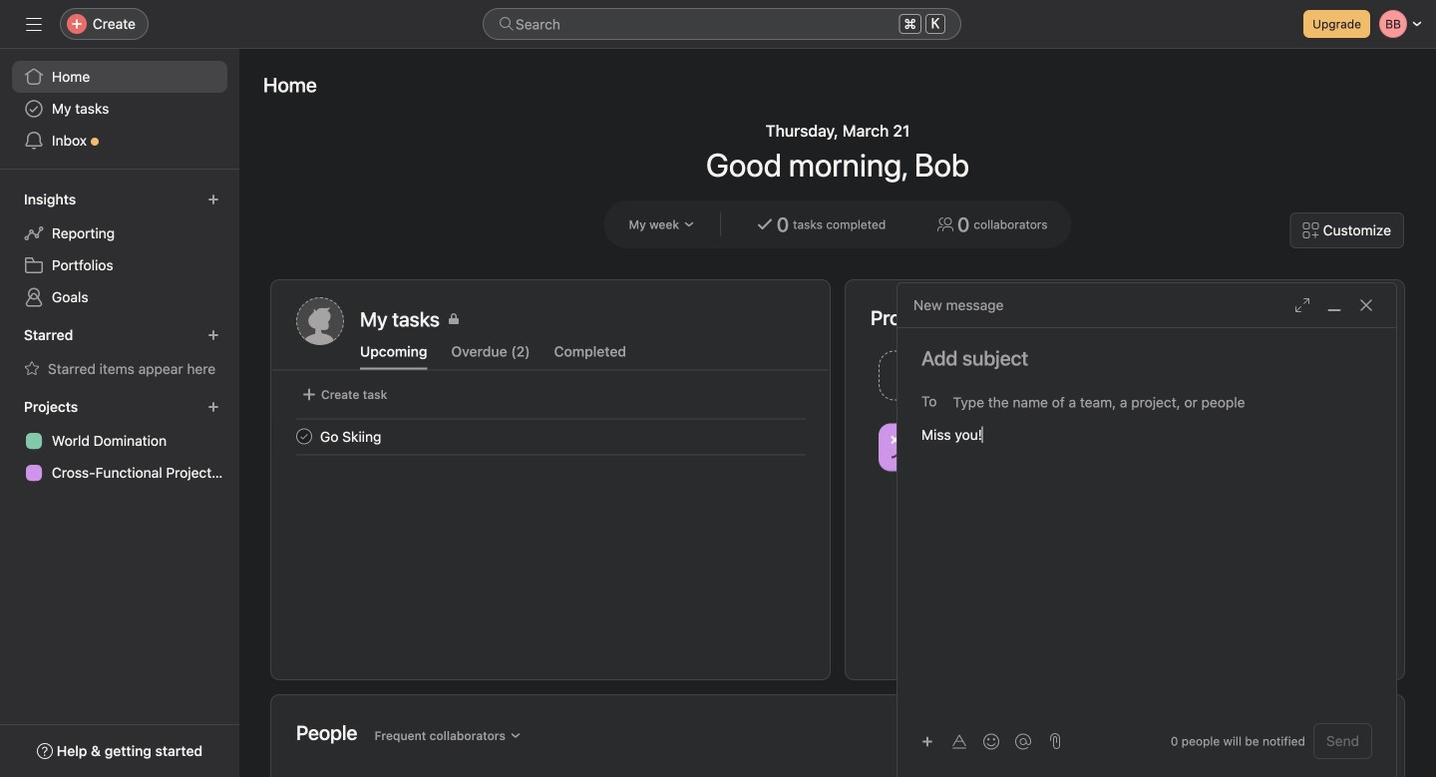 Task type: vqa. For each thing, say whether or not it's contained in the screenshot.
field
yes



Task type: describe. For each thing, give the bounding box(es) containing it.
insert an object image
[[922, 736, 934, 748]]

starred element
[[0, 317, 239, 389]]

Mark complete checkbox
[[292, 425, 316, 448]]

1 horizontal spatial list item
[[871, 345, 1126, 406]]

1 vertical spatial list item
[[272, 419, 830, 454]]

at mention image
[[1016, 734, 1032, 750]]

expand popout to full screen image
[[1295, 297, 1311, 313]]

insights element
[[0, 182, 239, 317]]

Search tasks, projects, and more text field
[[483, 8, 962, 40]]

global element
[[0, 49, 239, 169]]

new insights image
[[208, 194, 220, 206]]



Task type: locate. For each thing, give the bounding box(es) containing it.
mark complete image
[[292, 425, 316, 448]]

minimize image
[[1327, 297, 1343, 313]]

line_and_symbols image
[[891, 436, 915, 459]]

toolbar
[[914, 727, 1042, 756]]

0 horizontal spatial list item
[[272, 419, 830, 454]]

Type the name of a team, a project, or people text field
[[953, 390, 1362, 414]]

hide sidebar image
[[26, 16, 42, 32]]

add profile photo image
[[296, 297, 344, 345]]

close image
[[1359, 297, 1375, 313]]

projects element
[[0, 389, 239, 493]]

add items to starred image
[[208, 329, 220, 341]]

None field
[[483, 8, 962, 40]]

Add subject text field
[[898, 344, 1397, 372]]

new project or portfolio image
[[208, 401, 220, 413]]

dialog
[[898, 283, 1397, 777]]

list item
[[871, 345, 1126, 406], [272, 419, 830, 454]]

0 vertical spatial list item
[[871, 345, 1126, 406]]



